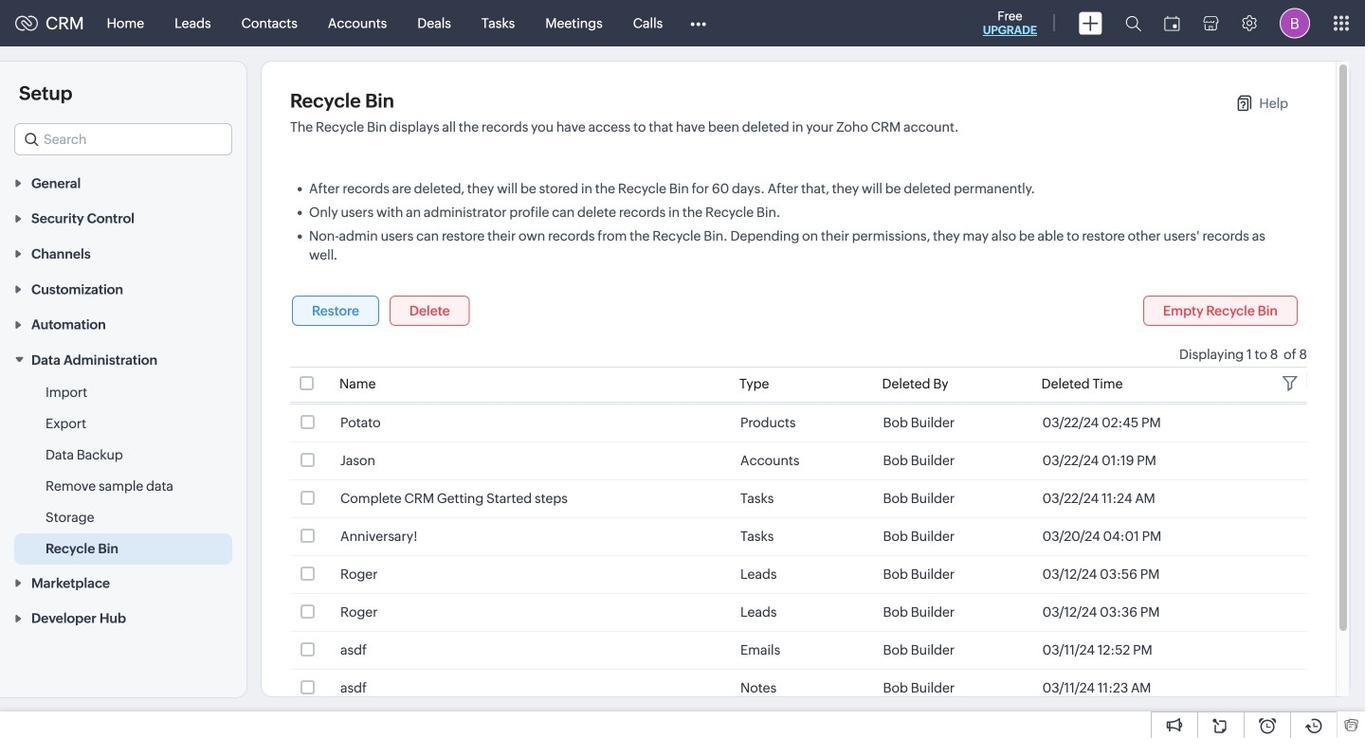 Task type: locate. For each thing, give the bounding box(es) containing it.
profile image
[[1280, 8, 1310, 38]]

calendar image
[[1164, 16, 1180, 31]]

None field
[[14, 123, 232, 155]]

Search text field
[[15, 124, 231, 155]]

create menu element
[[1068, 0, 1114, 46]]

None button
[[292, 296, 379, 326], [390, 296, 470, 326], [1143, 296, 1298, 326], [292, 296, 379, 326], [390, 296, 470, 326], [1143, 296, 1298, 326]]

create menu image
[[1079, 12, 1103, 35]]

region
[[0, 377, 247, 565]]



Task type: vqa. For each thing, say whether or not it's contained in the screenshot.
the leftmost Refer
no



Task type: describe. For each thing, give the bounding box(es) containing it.
profile element
[[1269, 0, 1322, 46]]

logo image
[[15, 16, 38, 31]]

Other Modules field
[[678, 8, 719, 38]]

search image
[[1125, 15, 1142, 31]]

search element
[[1114, 0, 1153, 46]]



